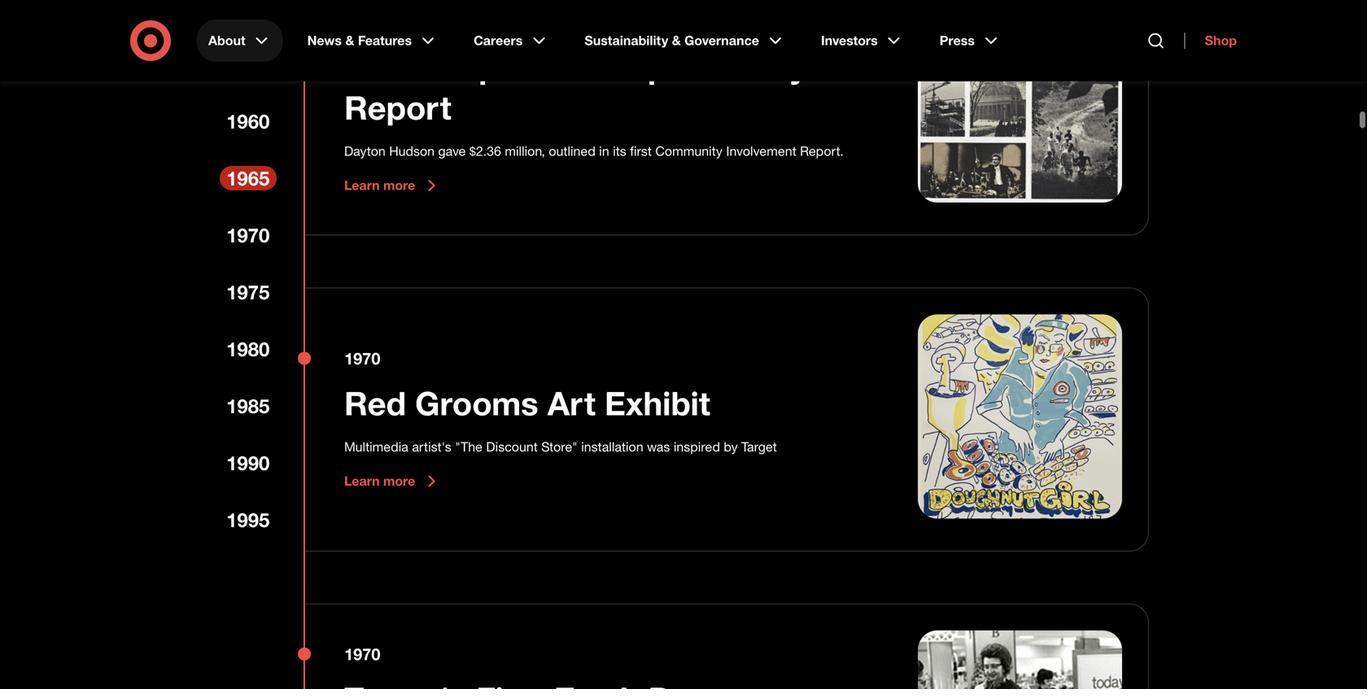 Task type: locate. For each thing, give the bounding box(es) containing it.
in
[[599, 143, 609, 159]]

2 learn more button from the top
[[344, 472, 441, 491]]

1995
[[226, 508, 270, 532]]

news & features link
[[296, 20, 449, 62]]

1 learn more from the top
[[344, 178, 415, 193]]

1 learn from the top
[[344, 178, 380, 193]]

1 & from the left
[[345, 33, 354, 48]]

1970
[[226, 223, 270, 247], [344, 349, 380, 368], [344, 645, 380, 664]]

press
[[940, 33, 975, 48]]

learn more button
[[344, 176, 441, 196], [344, 472, 441, 491]]

2 & from the left
[[672, 33, 681, 48]]

learn
[[344, 178, 380, 193], [344, 473, 380, 489]]

& left governance
[[672, 33, 681, 48]]

hudson
[[389, 143, 435, 159]]

exhibit
[[605, 384, 710, 423]]

more down hudson
[[383, 178, 415, 193]]

1 horizontal spatial &
[[672, 33, 681, 48]]

more
[[383, 178, 415, 193], [383, 473, 415, 489]]

"the
[[455, 439, 483, 455]]

2 more from the top
[[383, 473, 415, 489]]

more down 'multimedia'
[[383, 473, 415, 489]]

inspired
[[674, 439, 720, 455]]

0 vertical spatial 1970
[[226, 223, 270, 247]]

2 learn from the top
[[344, 473, 380, 489]]

sustainability & governance
[[585, 33, 759, 48]]

investors link
[[810, 20, 915, 62]]

1 learn more button from the top
[[344, 176, 441, 196]]

learn more down 'multimedia'
[[344, 473, 415, 489]]

community
[[655, 143, 723, 159]]

2 learn more from the top
[[344, 473, 415, 489]]

multimedia
[[344, 439, 408, 455]]

learn more button down 'multimedia'
[[344, 472, 441, 491]]

0 vertical spatial learn
[[344, 178, 380, 193]]

shop
[[1205, 33, 1237, 48]]

learn more button for red grooms art exhibit
[[344, 472, 441, 491]]

was
[[647, 439, 670, 455]]

careers
[[474, 33, 523, 48]]

target
[[742, 439, 777, 455]]

1985 link
[[220, 394, 277, 418]]

0 vertical spatial more
[[383, 178, 415, 193]]

1 vertical spatial more
[[383, 473, 415, 489]]

1975
[[226, 280, 270, 304]]

1965 link
[[220, 166, 277, 190]]

learn down 'multimedia'
[[344, 473, 380, 489]]

news
[[307, 33, 342, 48]]

learn more button down hudson
[[344, 176, 441, 196]]

by
[[724, 439, 738, 455]]

0 vertical spatial learn more
[[344, 178, 415, 193]]

discount
[[486, 439, 538, 455]]

0 vertical spatial learn more button
[[344, 176, 441, 196]]

1 vertical spatial learn more button
[[344, 472, 441, 491]]

& inside sustainability & governance link
[[672, 33, 681, 48]]

sustainability
[[585, 33, 668, 48]]

0 horizontal spatial &
[[345, 33, 354, 48]]

&
[[345, 33, 354, 48], [672, 33, 681, 48]]

1960
[[226, 109, 270, 133]]

& for features
[[345, 33, 354, 48]]

1 vertical spatial learn more
[[344, 473, 415, 489]]

report
[[344, 88, 452, 128]]

investors
[[821, 33, 878, 48]]

& right news
[[345, 33, 354, 48]]

involvement
[[726, 143, 797, 159]]

sustainability & governance link
[[573, 20, 797, 62]]

learn more
[[344, 178, 415, 193], [344, 473, 415, 489]]

corporate
[[422, 47, 579, 87]]

store"
[[541, 439, 578, 455]]

learn more down dayton
[[344, 178, 415, 193]]

press link
[[928, 20, 1012, 62]]

first
[[344, 47, 413, 87]]

& inside news & features link
[[345, 33, 354, 48]]

1 more from the top
[[383, 178, 415, 193]]

installation
[[581, 439, 644, 455]]

learn down dayton
[[344, 178, 380, 193]]

1990
[[226, 451, 270, 475]]

1 vertical spatial learn
[[344, 473, 380, 489]]



Task type: describe. For each thing, give the bounding box(es) containing it.
learn for first corporate responsibility report
[[344, 178, 380, 193]]

learn more button for first corporate responsibility report
[[344, 176, 441, 196]]

careers link
[[462, 20, 560, 62]]

red
[[344, 384, 406, 423]]

artist's
[[412, 439, 452, 455]]

text image
[[918, 0, 1122, 203]]

learn more for first corporate responsibility report
[[344, 178, 415, 193]]

news & features
[[307, 33, 412, 48]]

more for first corporate responsibility report
[[383, 178, 415, 193]]

2 vertical spatial 1970
[[344, 645, 380, 664]]

report.
[[800, 143, 844, 159]]

features
[[358, 33, 412, 48]]

1 vertical spatial 1970
[[344, 349, 380, 368]]

governance
[[685, 33, 759, 48]]

art
[[548, 384, 596, 423]]

1985
[[226, 394, 270, 418]]

outlined
[[549, 143, 596, 159]]

dayton hudson gave $2.36 million, outlined in its first community involvement report.
[[344, 143, 844, 159]]

1995 link
[[220, 508, 277, 532]]

learn more for red grooms art exhibit
[[344, 473, 415, 489]]

$2.36
[[470, 143, 501, 159]]

1990 link
[[220, 451, 277, 475]]

first
[[630, 143, 652, 159]]

first corporate responsibility report button
[[344, 47, 879, 128]]

1980
[[226, 337, 270, 361]]

more for red grooms art exhibit
[[383, 473, 415, 489]]

1965
[[226, 166, 270, 190]]

1960 link
[[220, 109, 277, 133]]

& for governance
[[672, 33, 681, 48]]

about link
[[197, 20, 283, 62]]

grooms
[[415, 384, 539, 423]]

learn for red grooms art exhibit
[[344, 473, 380, 489]]

multimedia artist's "the discount store" installation was inspired by target
[[344, 439, 777, 455]]

its
[[613, 143, 627, 159]]

million,
[[505, 143, 545, 159]]

red grooms art exhibit
[[344, 384, 710, 423]]

1970 link
[[220, 223, 277, 247]]

1980 link
[[220, 337, 277, 361]]

responsibility
[[588, 47, 807, 87]]

gave
[[438, 143, 466, 159]]

dayton
[[344, 143, 386, 159]]

red grooms art exhibit button
[[344, 383, 710, 424]]

about
[[208, 33, 246, 48]]

shop link
[[1185, 33, 1237, 49]]

1975 link
[[220, 280, 277, 304]]

first corporate responsibility report
[[344, 47, 807, 128]]



Task type: vqa. For each thing, say whether or not it's contained in the screenshot.
outlined
yes



